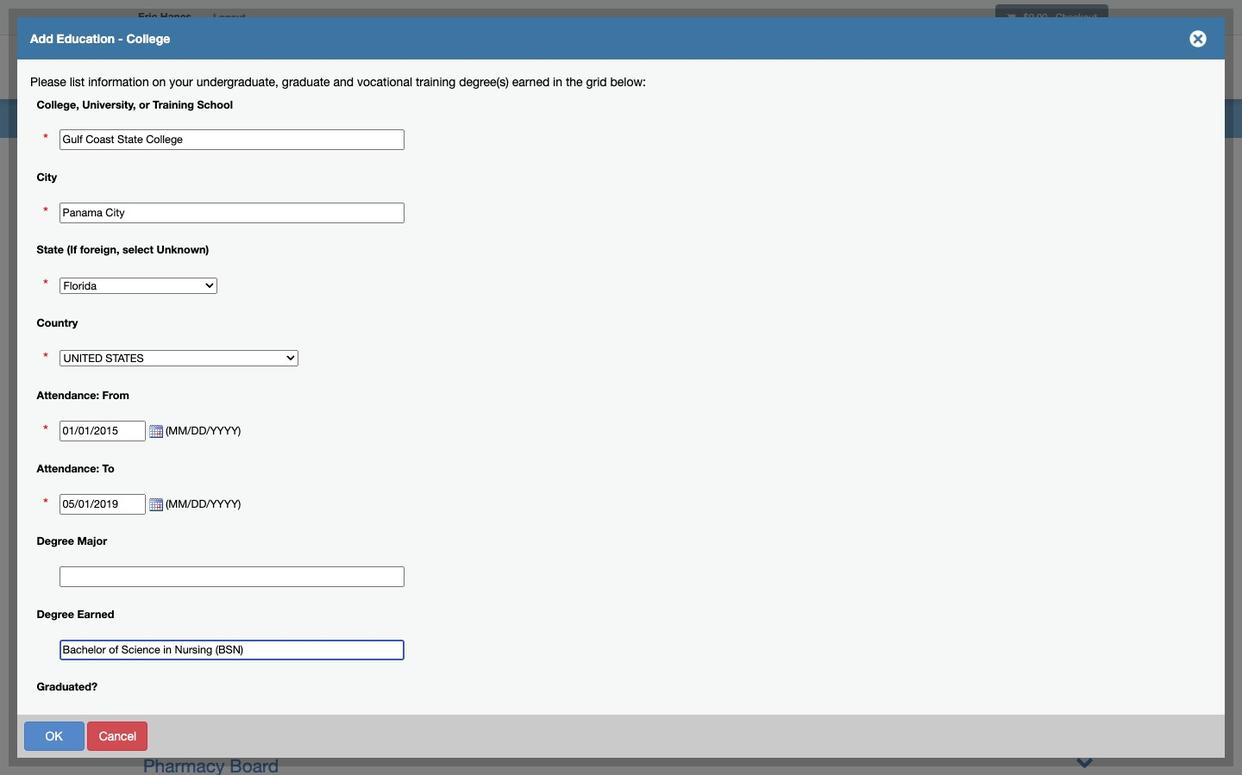 Task type: locate. For each thing, give the bounding box(es) containing it.
action inside 25. please list information on your undergraduate, graduate and vocational training degree(s) earned in the grid below: element
[[246, 359, 279, 372]]

attendance: up temporary on the left of the page
[[37, 462, 99, 475]]

(mm/dd/yyyy)
[[163, 425, 250, 438], [163, 498, 250, 511]]

None image field
[[145, 426, 163, 439], [145, 498, 163, 512], [145, 426, 163, 439], [145, 498, 163, 512]]

limited liability company link
[[143, 394, 353, 415]]

college, university, or training school down information
[[37, 98, 233, 111]]

0 vertical spatial start link
[[135, 579, 161, 593]]

0 vertical spatial college,
[[37, 98, 79, 111]]

1 horizontal spatial or
[[394, 343, 405, 356]]

college, university, or training school up 'company'
[[292, 343, 450, 372]]

company
[[274, 394, 353, 415]]

1 application from the top
[[43, 105, 104, 119]]

education left "-" on the left top of page
[[57, 31, 115, 46]]

advanced down nursing board
[[206, 633, 260, 646]]

1 vertical spatial start link
[[135, 633, 161, 646]]

Attendance: To text field
[[59, 494, 145, 515]]

education information up marked
[[211, 75, 330, 89]]

0 horizontal spatial or
[[139, 98, 150, 111]]

1 vertical spatial &
[[345, 508, 357, 529]]

1 vertical spatial nursing
[[143, 508, 206, 529]]

please list information on your undergraduate, graduate and vocational training degree(s) earned in the grid below:
[[30, 75, 646, 89]]

occupational therapy board link
[[143, 727, 376, 748]]

dental board detective, security, fingerprint & alarm contractor board limited liability company massage therapy board
[[143, 337, 606, 444]]

information up with
[[269, 75, 330, 89]]

0 horizontal spatial training
[[153, 98, 194, 111]]

1 start link from the top
[[135, 579, 161, 593]]

edit this row image
[[265, 224, 283, 235]]

2 vertical spatial start link
[[135, 659, 161, 673]]

nursing
[[104, 492, 145, 506], [143, 508, 206, 529], [206, 579, 248, 593]]

1 start from the top
[[135, 579, 161, 593]]

university, inside 25. please list information on your undergraduate, graduate and vocational training degree(s) earned in the grid below: element
[[338, 343, 391, 356]]

registered
[[30, 31, 108, 46]]

chevron down image
[[1076, 753, 1094, 771]]

0 horizontal spatial and
[[80, 299, 100, 312]]

action up delete this row icon
[[246, 196, 279, 209]]

0 vertical spatial or
[[139, 98, 150, 111]]

1 (mm/dd/yyyy) from the top
[[163, 425, 250, 438]]

0 vertical spatial therapy
[[222, 423, 288, 444]]

university, up 'detective, security, fingerprint & alarm contractor board' link
[[338, 343, 391, 356]]

1 vertical spatial training
[[408, 343, 450, 356]]

0 vertical spatial university,
[[82, 98, 136, 111]]

training inside college, university, or training school
[[408, 343, 450, 356]]

training for action
[[408, 343, 450, 356]]

0 horizontal spatial school
[[197, 98, 233, 111]]

shopping cart image
[[1007, 13, 1016, 23]]

degree earned
[[37, 608, 114, 621]]

2 practice from the top
[[264, 659, 308, 673]]

* down attendance: to
[[43, 495, 48, 512]]

nursing for nursing board (rn, lpn & apn)
[[143, 508, 206, 529]]

degree left major on the bottom left of page
[[37, 535, 74, 548]]

contractor
[[465, 366, 552, 387]]

1 horizontal spatial &
[[397, 366, 408, 387]]

below:
[[611, 75, 646, 89]]

1 horizontal spatial school
[[292, 359, 328, 372]]

(high
[[401, 196, 428, 209]]

3 start link from the top
[[135, 659, 161, 673]]

delete this row image
[[246, 223, 259, 237]]

action up limited liability company link
[[246, 359, 279, 372]]

training up alarm
[[408, 343, 450, 356]]

3 start from the top
[[135, 659, 161, 673]]

school up 'fields'
[[197, 98, 233, 111]]

* down city
[[43, 204, 48, 221]]

0 vertical spatial (mm/dd/yyyy)
[[163, 425, 250, 438]]

0 vertical spatial school
[[197, 98, 233, 111]]

therapy
[[222, 423, 288, 444], [256, 727, 322, 748]]

nurse
[[311, 633, 343, 646], [311, 659, 343, 673]]

school left type
[[335, 196, 371, 209]]

1 vertical spatial advanced
[[206, 659, 260, 673]]

college, for action
[[292, 343, 335, 356]]

action inside 24. please list information on your primary school education in the grid below: element
[[246, 196, 279, 209]]

or up 'detective, security, fingerprint & alarm contractor board' link
[[394, 343, 405, 356]]

therapy inside dental board detective, security, fingerprint & alarm contractor board limited liability company massage therapy board
[[222, 423, 288, 444]]

close window image
[[1185, 25, 1212, 53], [1185, 25, 1212, 53]]

0 vertical spatial information
[[269, 75, 330, 89]]

are
[[399, 117, 417, 132]]

advanced practice nurse for second start link from the bottom
[[206, 633, 343, 646]]

training for please list information on your undergraduate, graduate and vocational training degree(s) earned in the grid below:
[[153, 98, 194, 111]]

2 horizontal spatial school
[[335, 196, 371, 209]]

0 vertical spatial start
[[135, 579, 161, 593]]

& right lpn on the bottom
[[345, 508, 357, 529]]

medical
[[143, 480, 207, 500]]

1 horizontal spatial and
[[333, 75, 354, 89]]

school inside 25. please list information on your undergraduate, graduate and vocational training degree(s) earned in the grid below: element
[[292, 359, 328, 372]]

2 degree from the top
[[37, 608, 74, 621]]

practice down nursing board
[[264, 633, 308, 646]]

college, university, or training school
[[37, 98, 233, 111], [292, 343, 450, 372]]

online services link
[[985, 39, 1113, 99]]

0 vertical spatial advanced practice nurse
[[206, 633, 343, 646]]

0 horizontal spatial &
[[345, 508, 357, 529]]

0 vertical spatial advanced
[[206, 633, 260, 646]]

status
[[85, 149, 120, 163]]

college,
[[37, 98, 79, 111], [292, 343, 335, 356]]

None button
[[24, 722, 84, 751], [88, 722, 148, 751], [218, 722, 287, 751], [290, 722, 338, 751], [1099, 722, 1206, 751], [24, 722, 84, 751], [88, 722, 148, 751], [218, 722, 287, 751], [290, 722, 338, 751], [1099, 722, 1206, 751]]

24. please list information on your primary school education in the grid below: element
[[240, 190, 1114, 242]]

0 vertical spatial training
[[153, 98, 194, 111]]

1 vertical spatial or
[[473, 196, 484, 209]]

1 advanced practice nurse from the top
[[206, 633, 343, 646]]

City text field
[[59, 203, 404, 223]]

and right 'graduate'
[[333, 75, 354, 89]]

agency
[[229, 280, 290, 301]]

graduated
[[292, 222, 344, 235]]

& left alarm
[[397, 366, 408, 387]]

2 advanced from the top
[[206, 659, 260, 673]]

degree major
[[37, 535, 107, 548]]

college, down please
[[37, 98, 79, 111]]

2 vertical spatial start
[[135, 659, 161, 673]]

with
[[296, 117, 321, 132]]

instructions
[[107, 105, 170, 119]]

action for primary school type (high school, or ged)
[[246, 196, 279, 209]]

1 horizontal spatial university,
[[338, 343, 391, 356]]

illinois department of financial and professional regulation image
[[129, 39, 523, 94]]

nursing board (rn, lpn & apn)
[[143, 508, 403, 529]]

* down graduated?
[[43, 714, 48, 731]]

services
[[1039, 63, 1088, 75]]

0 vertical spatial college, university, or training school
[[37, 98, 233, 111]]

nursing up degree earned text field
[[206, 579, 248, 593]]

nurse(rn)
[[105, 88, 160, 102]]

advanced up occupational therapy board link
[[206, 659, 260, 673]]

education up 'fields'
[[211, 75, 266, 89]]

1 vertical spatial college, university, or training school
[[292, 343, 450, 372]]

or down information
[[139, 98, 150, 111]]

in
[[553, 75, 563, 89]]

and
[[333, 75, 354, 89], [80, 299, 100, 312]]

start for third start link from the top
[[135, 659, 161, 673]]

degree left the earned
[[37, 608, 74, 621]]

1 vertical spatial application
[[43, 193, 104, 207]]

college, up fingerprint
[[292, 343, 335, 356]]

0 vertical spatial &
[[397, 366, 408, 387]]

1 degree from the top
[[37, 535, 74, 548]]

nursing down the permit
[[143, 508, 206, 529]]

(mm/dd/yyyy) for attendance: to text box
[[163, 498, 250, 511]]

and up addresses
[[80, 299, 100, 312]]

practice up occupational therapy board
[[264, 659, 308, 673]]

city
[[37, 171, 57, 184]]

1 vertical spatial start
[[135, 633, 161, 646]]

country
[[37, 317, 78, 330]]

0 vertical spatial education information
[[211, 75, 330, 89]]

college, inside 25. please list information on your undergraduate, graduate and vocational training degree(s) earned in the grid below: element
[[292, 343, 335, 356]]

fields
[[211, 117, 246, 132]]

2 action from the top
[[246, 359, 279, 372]]

online services
[[999, 63, 1091, 75]]

or for action
[[394, 343, 405, 356]]

logout link
[[200, 0, 259, 35]]

1 vertical spatial advanced practice nurse
[[206, 659, 343, 673]]

1 vertical spatial college,
[[292, 343, 335, 356]]

0 vertical spatial action
[[246, 196, 279, 209]]

application down registered
[[43, 105, 104, 119]]

College, University, or Training School text field
[[59, 130, 404, 151]]

1 horizontal spatial college,
[[292, 343, 335, 356]]

1 horizontal spatial college, university, or training school
[[292, 343, 450, 372]]

state
[[37, 244, 64, 257]]

advanced practice nurse down nursing board
[[206, 633, 343, 646]]

1 vertical spatial degree
[[37, 608, 74, 621]]

birth
[[86, 404, 111, 418]]

public
[[43, 299, 77, 312]]

start link
[[135, 579, 161, 593], [135, 633, 161, 646], [135, 659, 161, 673]]

practice
[[264, 633, 308, 646], [264, 659, 308, 673]]

1 vertical spatial action
[[246, 359, 279, 372]]

1 practice from the top
[[264, 633, 308, 646]]

1 vertical spatial practice
[[264, 659, 308, 673]]

0 vertical spatial and
[[333, 75, 354, 89]]

2 start from the top
[[135, 633, 161, 646]]

0 horizontal spatial university,
[[82, 98, 136, 111]]

limited
[[143, 394, 203, 415]]

fields marked with an asterisk * are required.
[[211, 117, 472, 132]]

2 (mm/dd/yyyy) from the top
[[163, 498, 250, 511]]

collection
[[143, 280, 224, 301]]

2 advanced practice nurse from the top
[[206, 659, 343, 673]]

college, university, or training school inside 25. please list information on your undergraduate, graduate and vocational training degree(s) earned in the grid below: element
[[292, 343, 450, 372]]

add education - college
[[30, 31, 170, 46]]

personal information
[[43, 360, 155, 374]]

online
[[999, 63, 1036, 75]]

advanced
[[206, 633, 260, 646], [206, 659, 260, 673]]

method
[[107, 193, 149, 207]]

from
[[102, 390, 129, 402]]

2 start link from the top
[[135, 633, 161, 646]]

application down city
[[43, 193, 104, 207]]

checkout
[[1056, 11, 1098, 22]]

0 vertical spatial degree
[[37, 535, 74, 548]]

detective, security, fingerprint & alarm contractor board link
[[143, 366, 606, 387]]

required.
[[421, 117, 472, 132]]

major
[[77, 535, 107, 548]]

(if
[[67, 244, 77, 257]]

1 vertical spatial nurse
[[311, 659, 343, 673]]

0 horizontal spatial college,
[[37, 98, 79, 111]]

education up degree earned
[[43, 580, 98, 594]]

(mm/dd/yyyy) for attendance: from text box
[[163, 425, 250, 438]]

information up from
[[94, 360, 155, 374]]

advanced practice nurse up occupational therapy board link
[[206, 659, 343, 673]]

practice for third start link from the top
[[264, 659, 308, 673]]

1 action from the top
[[246, 196, 279, 209]]

2 vertical spatial nursing
[[206, 579, 248, 593]]

1 horizontal spatial training
[[408, 343, 450, 356]]

training down the your
[[153, 98, 194, 111]]

0 vertical spatial nurse
[[311, 633, 343, 646]]

2 vertical spatial school
[[292, 359, 328, 372]]

2 horizontal spatial or
[[473, 196, 484, 209]]

*
[[391, 117, 395, 132], [43, 131, 48, 148], [43, 204, 48, 221], [43, 276, 48, 294], [43, 349, 48, 367], [43, 422, 48, 440], [43, 495, 48, 512], [43, 714, 48, 731]]

1 vertical spatial school
[[335, 196, 371, 209]]

information down location
[[101, 580, 162, 594]]

my account
[[903, 63, 971, 75]]

2 vertical spatial information
[[101, 580, 162, 594]]

and inside 'public and mailing addresses'
[[80, 299, 100, 312]]

1 vertical spatial attendance:
[[37, 462, 99, 475]]

attendance: up of
[[37, 390, 99, 402]]

2 attendance: from the top
[[37, 462, 99, 475]]

2 vertical spatial or
[[394, 343, 405, 356]]

school up 'company'
[[292, 359, 328, 372]]

or left ged)
[[473, 196, 484, 209]]

0 horizontal spatial college, university, or training school
[[37, 98, 233, 111]]

attendance: from
[[37, 390, 129, 402]]

2 nurse from the top
[[311, 659, 343, 673]]

action
[[246, 196, 279, 209], [246, 359, 279, 372]]

attendance: for attendance: from
[[37, 390, 99, 402]]

1 vertical spatial university,
[[338, 343, 391, 356]]

1 attendance: from the top
[[37, 390, 99, 402]]

location
[[101, 536, 148, 550]]

nursing down "to"
[[104, 492, 145, 506]]

0 horizontal spatial education information
[[43, 580, 162, 594]]

party
[[43, 255, 71, 268]]

1 vertical spatial (mm/dd/yyyy)
[[163, 498, 250, 511]]

education information up the earned
[[43, 580, 162, 594]]

1 advanced from the top
[[206, 633, 260, 646]]

advanced practice nurse for third start link from the top
[[206, 659, 343, 673]]

start
[[135, 579, 161, 593], [135, 633, 161, 646], [135, 659, 161, 673]]

0 vertical spatial practice
[[264, 633, 308, 646]]

university, down information
[[82, 98, 136, 111]]

0 vertical spatial attendance:
[[37, 390, 99, 402]]

professional
[[111, 31, 206, 46]]

0 vertical spatial application
[[43, 105, 104, 119]]

1 vertical spatial and
[[80, 299, 100, 312]]



Task type: vqa. For each thing, say whether or not it's contained in the screenshot.
rightmost the Domestic Education
no



Task type: describe. For each thing, give the bounding box(es) containing it.
attendance: for attendance: to
[[37, 462, 99, 475]]

vocational
[[357, 75, 412, 89]]

accounting board link
[[143, 223, 289, 244]]

education location
[[43, 536, 148, 550]]

detective,
[[143, 366, 224, 387]]

college, university, or training school for action
[[292, 343, 450, 372]]

advanced for second start link from the bottom
[[206, 633, 260, 646]]

please
[[30, 75, 66, 89]]

1 vertical spatial information
[[94, 360, 155, 374]]

graduated?
[[37, 681, 97, 694]]

eric hanes
[[138, 10, 192, 23]]

degree for degree earned
[[37, 608, 74, 621]]

registered nurse(rn) application instructions
[[43, 88, 170, 119]]

start for third start link from the bottom
[[135, 579, 161, 593]]

* up military
[[43, 131, 48, 148]]

attendance: to
[[37, 462, 114, 475]]

occupational
[[143, 727, 251, 748]]

add
[[30, 31, 53, 46]]

education down temporary on the left of the page
[[43, 536, 98, 550]]

(rn,
[[265, 508, 300, 529]]

my
[[903, 63, 918, 75]]

foreign,
[[80, 244, 119, 257]]

select
[[122, 244, 154, 257]]

home link
[[831, 39, 889, 99]]

nursing for nursing board
[[206, 579, 248, 593]]

* left "are"
[[391, 117, 395, 132]]

Attendance: From text field
[[59, 421, 145, 442]]

* up the public
[[43, 276, 48, 294]]

registered professional nurse
[[30, 31, 251, 46]]

liability
[[208, 394, 269, 415]]

nursing board (rn, lpn & apn) link
[[143, 508, 403, 529]]

close window image for add education - college
[[1185, 25, 1212, 53]]

application inside registered nurse(rn) application instructions
[[43, 105, 104, 119]]

application method
[[43, 193, 149, 207]]

grid
[[586, 75, 607, 89]]

eric
[[138, 10, 157, 23]]

advanced for third start link from the top
[[206, 659, 260, 673]]

accounting board architecture board collection agency board
[[143, 223, 344, 301]]

lpn
[[305, 508, 340, 529]]

account
[[921, 63, 971, 75]]

degree for degree major
[[37, 535, 74, 548]]

date of birth
[[43, 404, 111, 418]]

school,
[[432, 196, 470, 209]]

logout
[[213, 11, 246, 22]]

start for second start link from the bottom
[[135, 633, 161, 646]]

massage therapy board link
[[143, 423, 342, 444]]

university, for action
[[338, 343, 391, 356]]

dental board link
[[143, 337, 249, 358]]

mailing
[[104, 299, 143, 312]]

1 nurse from the top
[[311, 633, 343, 646]]

Degree Major text field
[[59, 567, 404, 588]]

close window image for registered professional nurse
[[1185, 25, 1212, 53]]

practice for second start link from the bottom
[[264, 633, 308, 646]]

of
[[72, 404, 82, 418]]

training
[[416, 75, 456, 89]]

university, for please list information on your undergraduate, graduate and vocational training degree(s) earned in the grid below:
[[82, 98, 136, 111]]

medical corporation
[[143, 480, 309, 500]]

1 horizontal spatial education information
[[211, 75, 330, 89]]

Degree Earned text field
[[59, 640, 404, 661]]

medical corporation link
[[143, 480, 309, 500]]

contact
[[75, 255, 118, 268]]

architecture board link
[[143, 252, 295, 273]]

on
[[152, 75, 166, 89]]

* down the date
[[43, 422, 48, 440]]

undergraduate,
[[196, 75, 279, 89]]

college, university, or training school for please list information on your undergraduate, graduate and vocational training degree(s) earned in the grid below:
[[37, 98, 233, 111]]

or for please list information on your undergraduate, graduate and vocational training degree(s) earned in the grid below:
[[139, 98, 150, 111]]

occupational therapy board
[[143, 727, 376, 748]]

for
[[118, 237, 132, 251]]

ged)
[[487, 196, 514, 209]]

& inside dental board detective, security, fingerprint & alarm contractor board limited liability company massage therapy board
[[397, 366, 408, 387]]

1 vertical spatial education information
[[43, 580, 162, 594]]

nurse
[[209, 31, 251, 46]]

school for please list information on your undergraduate, graduate and vocational training degree(s) earned in the grid below:
[[197, 98, 233, 111]]

an
[[324, 117, 338, 132]]

personal
[[43, 360, 90, 374]]

addresses
[[43, 316, 100, 330]]

1 vertical spatial therapy
[[256, 727, 322, 748]]

2 application from the top
[[43, 193, 104, 207]]

action for college, university, or training school
[[246, 359, 279, 372]]

hanes
[[160, 10, 192, 23]]

information
[[88, 75, 149, 89]]

25. please list information on your undergraduate, graduate and vocational training degree(s) earned in the grid below: element
[[240, 337, 1206, 420]]

third-
[[136, 237, 168, 251]]

apn)
[[362, 508, 403, 529]]

authorization for third- party contact
[[43, 237, 168, 268]]

temporary nursing permit
[[43, 492, 184, 506]]

military
[[43, 149, 82, 163]]

security,
[[229, 366, 299, 387]]

* down country
[[43, 349, 48, 367]]

earned
[[512, 75, 550, 89]]

college
[[126, 31, 170, 46]]

home
[[845, 63, 875, 75]]

dental
[[143, 337, 195, 358]]

massage
[[143, 423, 217, 444]]

state (if foreign, select unknown)
[[37, 244, 209, 257]]

college, for please list information on your undergraduate, graduate and vocational training degree(s) earned in the grid below:
[[37, 98, 79, 111]]

list
[[70, 75, 85, 89]]

your
[[169, 75, 193, 89]]

$0.00 checkout
[[1021, 11, 1098, 22]]

the
[[566, 75, 583, 89]]

earned
[[77, 608, 114, 621]]

nursing board
[[206, 579, 284, 593]]

date
[[43, 404, 68, 418]]

school for action
[[292, 359, 328, 372]]

degree(s)
[[459, 75, 509, 89]]

0 vertical spatial nursing
[[104, 492, 145, 506]]

-
[[118, 31, 123, 46]]

architecture
[[143, 252, 241, 273]]

my account link
[[889, 39, 985, 99]]

graduate
[[282, 75, 330, 89]]

$0.00
[[1024, 11, 1048, 22]]

marked
[[249, 117, 293, 132]]

corporation
[[212, 480, 309, 500]]

registered
[[43, 88, 101, 102]]



